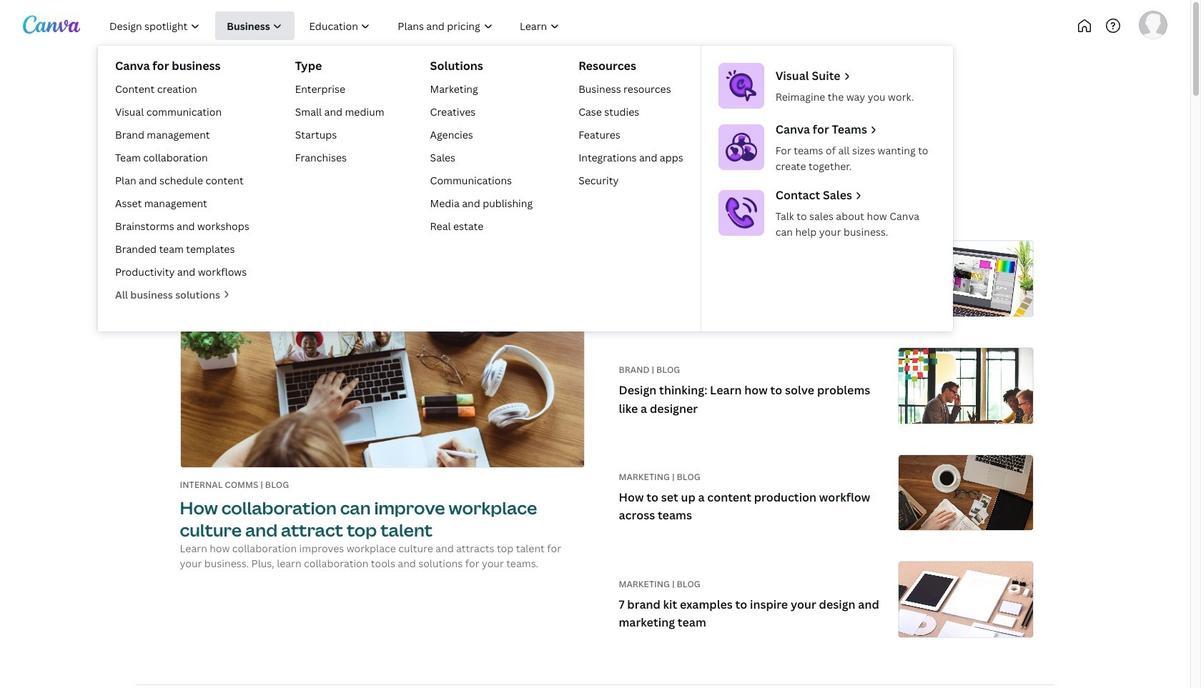 Task type: vqa. For each thing, say whether or not it's contained in the screenshot.
topmost "have"
no



Task type: locate. For each thing, give the bounding box(es) containing it.
menu
[[97, 46, 953, 332]]

top level navigation element
[[97, 11, 953, 332]]

importance of visual communication image
[[899, 241, 1033, 341]]



